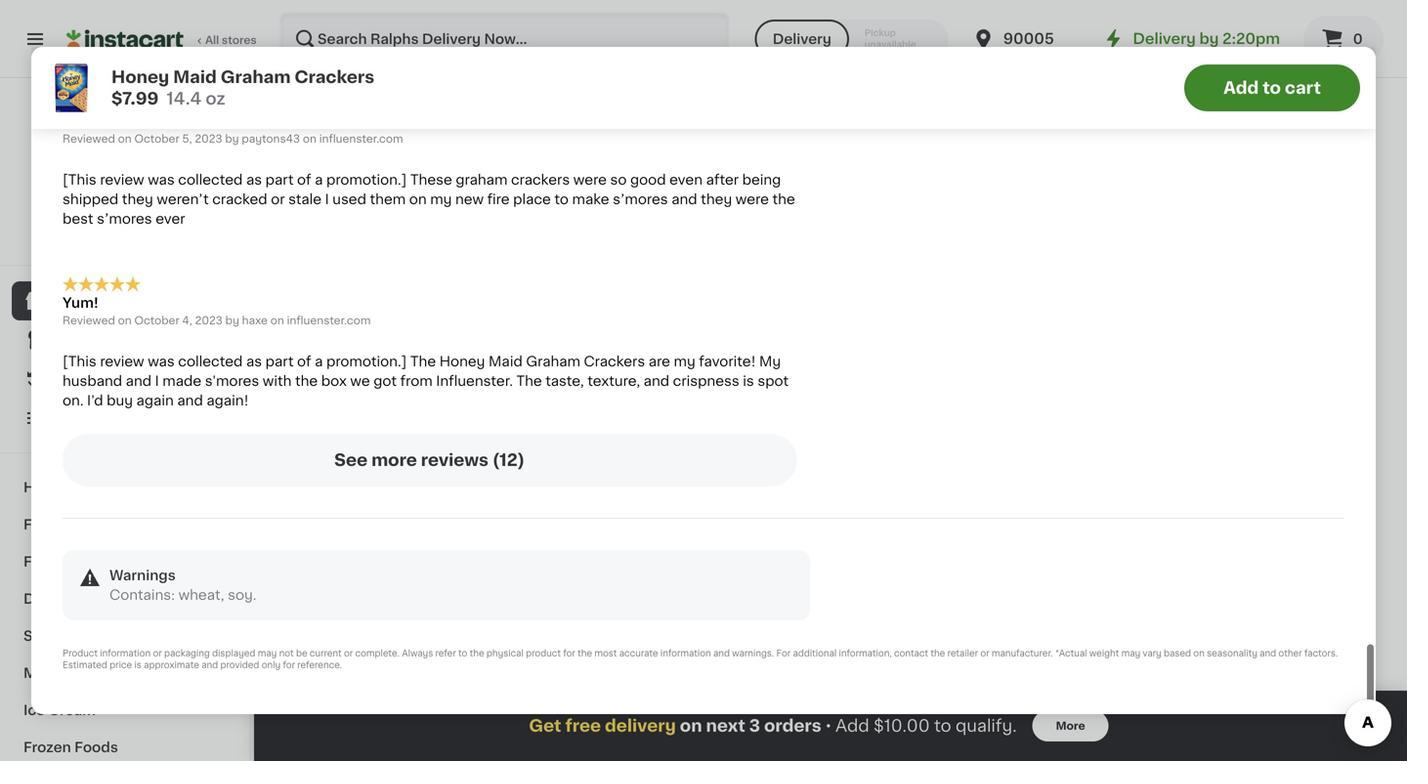 Task type: describe. For each thing, give the bounding box(es) containing it.
fresh for fresh vegetables
[[23, 518, 63, 532]]

all stores link
[[66, 12, 258, 66]]

factors.
[[1305, 650, 1338, 658]]

as for or
[[246, 173, 262, 186]]

(12)
[[492, 452, 525, 469]]

eligible
[[1071, 28, 1123, 42]]

add button left new
[[378, 173, 453, 208]]

and down packaging
[[202, 661, 218, 670]]

seasonality
[[1207, 650, 1258, 658]]

item carousel region containing 1
[[293, 97, 1368, 549]]

[this review was collected as part of a promotion.] these graham crackers were so good even after being shipped they weren't cracked or stale i used them on my new fire place to make s'mores and they were the best s'mores ever
[[63, 173, 795, 226]]

meat & seafood
[[23, 667, 137, 680]]

*actual
[[1055, 650, 1087, 658]]

eggs
[[80, 592, 115, 606]]

being
[[742, 173, 781, 186]]

add to cart button
[[1184, 65, 1360, 111]]

on inside product information or packaging displayed may not be current or complete. always refer to the physical product for the most accurate information and warnings. for additional information, contact the retailer or manufacturer. *actual weight may vary based on seasonality and other factors. estimated price is approximate and provided only for reference.
[[1194, 650, 1205, 658]]

view for view pricing policy
[[66, 217, 93, 228]]

to inside the treatment tracker modal dialog
[[934, 718, 952, 734]]

$7.99
[[111, 90, 159, 107]]

add for add button to the left of "physical"
[[415, 651, 444, 665]]

add button up free
[[560, 640, 635, 676]]

frozen foods link
[[12, 729, 237, 761]]

add button right *actual
[[1105, 640, 1181, 676]]

canada
[[475, 369, 528, 383]]

the left most
[[578, 650, 592, 658]]

is inside product information or packaging displayed may not be current or complete. always refer to the physical product for the most accurate information and warnings. for additional information, contact the retailer or manufacturer. *actual weight may vary based on seasonality and other factors. estimated price is approximate and provided only for reference.
[[134, 661, 142, 670]]

add button right place
[[560, 173, 635, 208]]

approximate
[[144, 661, 199, 670]]

crackers inside "honey maid graham crackers $7.99 14.4 oz"
[[295, 69, 374, 86]]

honey maid graham crackers $7.99 14.4 oz
[[111, 69, 374, 107]]

see more reviews (12)
[[334, 452, 525, 469]]

ice cream
[[23, 704, 96, 717]]

review for they
[[100, 173, 144, 186]]

promotion.] for we
[[326, 355, 407, 369]]

broth
[[353, 389, 391, 402]]

on.
[[63, 394, 84, 408]]

weight
[[1089, 650, 1119, 658]]

of for stale
[[297, 173, 311, 186]]

it
[[86, 372, 95, 386]]

product
[[526, 650, 561, 658]]

1 kroger® 99% fat free chicken broth
[[293, 343, 440, 402]]

chicken
[[293, 389, 349, 402]]

best
[[63, 212, 93, 226]]

crispness
[[673, 374, 740, 388]]

a for i
[[315, 173, 323, 186]]

dairy & eggs
[[23, 592, 115, 606]]

for
[[777, 650, 791, 658]]

& for dairy
[[65, 592, 76, 606]]

october for delicious
[[134, 133, 179, 144]]

2023 for made
[[195, 315, 223, 326]]

retailer
[[948, 650, 978, 658]]

oz
[[206, 90, 225, 107]]

and left other
[[1260, 650, 1276, 658]]

paytons43
[[242, 133, 300, 144]]

or up approximate
[[153, 650, 162, 658]]

buy it again
[[55, 372, 137, 386]]

and inside [this review was collected as part of a promotion.] these graham crackers were so good even after being shipped they weren't cracked or stale i used them on my new fire place to make s'mores and they were the best s'mores ever
[[672, 192, 697, 206]]

honey inside "honey maid graham crackers $7.99 14.4 oz"
[[111, 69, 169, 86]]

fresh fruit
[[23, 555, 99, 569]]

warnings.
[[732, 650, 774, 658]]

fruit
[[66, 555, 99, 569]]

honey inside "7 spend $20, save $5 honey maid graham crackers"
[[657, 389, 702, 402]]

view all (10+)
[[1146, 109, 1237, 123]]

on right haxe
[[270, 315, 284, 326]]

warnings
[[109, 569, 176, 583]]

snacks & candy link
[[12, 618, 237, 655]]

view all (10+) button
[[1138, 97, 1259, 136]]

all stores
[[205, 35, 257, 45]]

1 information from the left
[[100, 650, 151, 658]]

item carousel region containing add
[[293, 564, 1368, 761]]

add to cart
[[1224, 80, 1321, 96]]

pricing
[[96, 217, 134, 228]]

service type group
[[755, 20, 949, 59]]

promotion.] for them
[[326, 173, 407, 186]]

on inside [this review was collected as part of a promotion.] these graham crackers were so good even after being shipped they weren't cracked or stale i used them on my new fire place to make s'mores and they were the best s'mores ever
[[409, 192, 427, 206]]

items
[[1126, 28, 1166, 42]]

part for stale
[[265, 173, 294, 186]]

add button left "physical"
[[378, 640, 453, 676]]

1 vertical spatial for
[[283, 661, 295, 670]]

in
[[346, 427, 356, 438]]

stores
[[222, 35, 257, 45]]

and down are
[[644, 374, 670, 388]]

add for add button over qualify.
[[960, 651, 989, 665]]

even
[[670, 173, 703, 186]]

(2.41k)
[[547, 391, 585, 401]]

see eligible items
[[1041, 28, 1166, 42]]

vary
[[1143, 650, 1162, 658]]

★★★★★ (2.41k)
[[475, 388, 585, 402]]

s'mores
[[205, 374, 259, 388]]

the left "physical"
[[470, 650, 484, 658]]

reviewed for yum!
[[63, 315, 115, 326]]

is inside [this review was collected as part of a promotion.] the honey maid graham crackers are my favorite! my husband and i made s'mores with the box we got from influenster. the taste, texture, and crispness is spot on. i'd buy again and again!
[[743, 374, 754, 388]]

ralphs
[[52, 194, 100, 208]]

free
[[410, 369, 440, 383]]

ginger
[[560, 369, 606, 383]]

spend
[[663, 372, 698, 382]]

i inside [this review was collected as part of a promotion.] these graham crackers were so good even after being shipped they weren't cracked or stale i used them on my new fire place to make s'mores and they were the best s'mores ever
[[325, 192, 329, 206]]

0 vertical spatial the
[[410, 355, 436, 369]]

the inside [this review was collected as part of a promotion.] the honey maid graham crackers are my favorite! my husband and i made s'mores with the box we got from influenster. the taste, texture, and crispness is spot on. i'd buy again and again!
[[295, 374, 318, 388]]

displayed
[[212, 650, 255, 658]]

add button right seasonality on the right bottom of page
[[1287, 640, 1362, 676]]

ralphs delivery now link
[[52, 102, 197, 211]]

warnings contains: wheat, soy.
[[109, 569, 256, 602]]

1
[[304, 343, 313, 364]]

product
[[63, 650, 98, 658]]

collected for cracked
[[178, 173, 243, 186]]

all
[[1183, 109, 1199, 123]]

1 vertical spatial were
[[736, 192, 769, 206]]

weren't
[[157, 192, 209, 206]]

influenster.com for used
[[319, 133, 403, 144]]

•
[[825, 718, 832, 734]]

0 vertical spatial for
[[563, 650, 575, 658]]

got
[[374, 374, 397, 388]]

more
[[371, 452, 417, 469]]

dairy & eggs link
[[12, 581, 237, 618]]

not
[[279, 650, 294, 658]]

product group containing 1
[[293, 167, 459, 444]]

2 information from the left
[[661, 650, 711, 658]]

on right paytons43 at left
[[303, 133, 317, 144]]

orders
[[764, 718, 822, 734]]

was for i
[[148, 355, 175, 369]]

& for meat
[[63, 667, 74, 680]]

on down delicious
[[118, 133, 132, 144]]

contact
[[894, 650, 928, 658]]

add for add button to the right of place
[[597, 183, 625, 197]]

influenster.
[[436, 374, 513, 388]]

graham inside "7 spend $20, save $5 honey maid graham crackers"
[[743, 389, 798, 402]]

cream
[[49, 704, 96, 717]]

packaging
[[164, 650, 210, 658]]

the inside [this review was collected as part of a promotion.] these graham crackers were so good even after being shipped they weren't cracked or stale i used them on my new fire place to make s'mores and they were the best s'mores ever
[[773, 192, 795, 206]]

add for add button left of new
[[415, 183, 444, 197]]

meat
[[23, 667, 60, 680]]

taste,
[[546, 374, 584, 388]]

many in stock
[[313, 427, 390, 438]]

good
[[630, 173, 666, 186]]

be
[[296, 650, 308, 658]]

fresh vegetables link
[[12, 506, 237, 543]]

again inside [this review was collected as part of a promotion.] the honey maid graham crackers are my favorite! my husband and i made s'mores with the box we got from influenster. the taste, texture, and crispness is spot on. i'd buy again and again!
[[136, 394, 174, 408]]

part for with
[[265, 355, 294, 369]]

crackers
[[511, 173, 570, 186]]

now
[[166, 194, 197, 208]]

14.4
[[166, 90, 202, 107]]

by for [this review was collected as part of a promotion.] these graham crackers were so good even after being shipped they weren't cracked or stale i used them on my new fire place to make s'mores and they were the best s'mores ever
[[225, 133, 239, 144]]

and down made
[[177, 394, 203, 408]]

2023 for cracked
[[195, 133, 222, 144]]

add for add button over free
[[597, 651, 625, 665]]



Task type: locate. For each thing, give the bounding box(es) containing it.
1 review from the top
[[100, 173, 144, 186]]

1 horizontal spatial see
[[1041, 28, 1068, 42]]

0 horizontal spatial information
[[100, 650, 151, 658]]

to right refer
[[458, 650, 468, 658]]

2 reviewed from the top
[[63, 315, 115, 326]]

3 inside the treatment tracker modal dialog
[[749, 718, 760, 734]]

again
[[99, 372, 137, 386], [136, 394, 174, 408]]

add inside the treatment tracker modal dialog
[[836, 718, 869, 734]]

1 vertical spatial s'mores
[[97, 212, 152, 226]]

2023
[[195, 133, 222, 144], [195, 315, 223, 326]]

0 vertical spatial is
[[743, 374, 754, 388]]

of up stale
[[297, 173, 311, 186]]

they up the view pricing policy 'link'
[[122, 192, 153, 206]]

kroger®
[[293, 369, 347, 383]]

1 vertical spatial by
[[225, 133, 239, 144]]

0 horizontal spatial crackers
[[295, 69, 374, 86]]

the down 'being' in the right of the page
[[773, 192, 795, 206]]

1 horizontal spatial crackers
[[584, 355, 645, 369]]

2 of from the top
[[297, 355, 311, 369]]

of inside [this review was collected as part of a promotion.] the honey maid graham crackers are my favorite! my husband and i made s'mores with the box we got from influenster. the taste, texture, and crispness is spot on. i'd buy again and again!
[[297, 355, 311, 369]]

1 was from the top
[[148, 173, 175, 186]]

dairy
[[23, 592, 61, 606]]

husband
[[63, 374, 122, 388]]

my inside [this review was collected as part of a promotion.] these graham crackers were so good even after being shipped they weren't cracked or stale i used them on my new fire place to make s'mores and they were the best s'mores ever
[[430, 192, 452, 206]]

treatment tracker modal dialog
[[254, 691, 1407, 761]]

reviewed down yum!
[[63, 315, 115, 326]]

product group containing 3
[[475, 167, 641, 419]]

based
[[1164, 650, 1191, 658]]

texture,
[[588, 374, 640, 388]]

1 vertical spatial see
[[334, 452, 368, 469]]

ralphs delivery now logo image
[[82, 102, 168, 188]]

2 may from the left
[[1122, 650, 1141, 658]]

view inside 'link'
[[66, 217, 93, 228]]

place
[[513, 192, 551, 206]]

0 vertical spatial item carousel region
[[293, 97, 1368, 549]]

add left "good"
[[597, 183, 625, 197]]

by left 2:20pm
[[1200, 32, 1219, 46]]

0 vertical spatial fresh
[[23, 518, 63, 532]]

collected for made
[[178, 355, 243, 369]]

were down 'being' in the right of the page
[[736, 192, 769, 206]]

review up buy it again
[[100, 355, 144, 369]]

0 horizontal spatial they
[[122, 192, 153, 206]]

of for with
[[297, 355, 311, 369]]

again up the buy
[[99, 372, 137, 386]]

were
[[573, 173, 607, 186], [736, 192, 769, 206]]

& up the product
[[78, 629, 89, 643]]

0 horizontal spatial is
[[134, 661, 142, 670]]

s'mores down ralphs delivery now
[[97, 212, 152, 226]]

frozen foods
[[23, 741, 118, 754]]

1 vertical spatial i
[[155, 374, 159, 388]]

a inside [this review was collected as part of a promotion.] these graham crackers were so good even after being shipped they weren't cracked or stale i used them on my new fire place to make s'mores and they were the best s'mores ever
[[315, 173, 323, 186]]

0 vertical spatial was
[[148, 173, 175, 186]]

1 horizontal spatial my
[[674, 355, 696, 369]]

fat
[[385, 369, 406, 383]]

add up (10+) at the top right
[[1224, 80, 1259, 96]]

0 horizontal spatial s'mores
[[97, 212, 152, 226]]

item carousel region
[[293, 97, 1368, 549], [293, 564, 1368, 761]]

0 horizontal spatial were
[[573, 173, 607, 186]]

next
[[706, 718, 745, 734]]

0 horizontal spatial the
[[410, 355, 436, 369]]

we
[[350, 374, 370, 388]]

graham
[[456, 173, 508, 186]]

for right product
[[563, 650, 575, 658]]

i
[[325, 192, 329, 206], [155, 374, 159, 388]]

october inside delicious reviewed on october 5, 2023 by paytons43 on influenster.com
[[134, 133, 179, 144]]

0 horizontal spatial honey
[[111, 69, 169, 86]]

as inside [this review was collected as part of a promotion.] the honey maid graham crackers are my favorite! my husband and i made s'mores with the box we got from influenster. the taste, texture, and crispness is spot on. i'd buy again and again!
[[246, 355, 262, 369]]

by inside delivery by 2:20pm link
[[1200, 32, 1219, 46]]

and
[[672, 192, 697, 206], [126, 374, 152, 388], [644, 374, 670, 388], [177, 394, 203, 408], [713, 650, 730, 658], [1260, 650, 1276, 658], [202, 661, 218, 670]]

1 collected from the top
[[178, 173, 243, 186]]

physical
[[487, 650, 524, 658]]

as inside [this review was collected as part of a promotion.] these graham crackers were so good even after being shipped they weren't cracked or stale i used them on my new fire place to make s'mores and they were the best s'mores ever
[[246, 173, 262, 186]]

add right warnings.
[[779, 651, 807, 665]]

1 vertical spatial 3
[[749, 718, 760, 734]]

instacart logo image
[[66, 27, 184, 51]]

1 vertical spatial a
[[315, 355, 323, 369]]

1 horizontal spatial they
[[701, 192, 732, 206]]

view
[[1146, 109, 1180, 123], [66, 217, 93, 228]]

0 vertical spatial part
[[265, 173, 294, 186]]

i left made
[[155, 374, 159, 388]]

1 of from the top
[[297, 173, 311, 186]]

snacks & candy
[[23, 629, 139, 643]]

on right based on the right
[[1194, 650, 1205, 658]]

fresh
[[23, 518, 63, 532], [23, 555, 63, 569]]

on up buy it again 'link'
[[118, 315, 132, 326]]

2 collected from the top
[[178, 355, 243, 369]]

1 item carousel region from the top
[[293, 97, 1368, 549]]

2023 inside delicious reviewed on october 5, 2023 by paytons43 on influenster.com
[[195, 133, 222, 144]]

shop
[[55, 294, 91, 308]]

1 as from the top
[[246, 173, 262, 186]]

3
[[486, 343, 500, 364], [749, 718, 760, 734]]

2 fresh from the top
[[23, 555, 63, 569]]

view for view all (10+)
[[1146, 109, 1180, 123]]

1 a from the top
[[315, 173, 323, 186]]

add button up get free delivery on next 3 orders • add $10.00 to qualify.
[[742, 640, 817, 676]]

2 part from the top
[[265, 355, 294, 369]]

maid down $20,
[[706, 389, 740, 402]]

view down the "ralphs"
[[66, 217, 93, 228]]

0 vertical spatial maid
[[173, 69, 217, 86]]

maid up canada
[[489, 355, 523, 369]]

1 vertical spatial view
[[66, 217, 93, 228]]

and down even
[[672, 192, 697, 206]]

review inside [this review was collected as part of a promotion.] these graham crackers were so good even after being shipped they weren't cracked or stale i used them on my new fire place to make s'mores and they were the best s'mores ever
[[100, 173, 144, 186]]

a right 1
[[315, 355, 323, 369]]

ale
[[610, 369, 631, 383]]

[this for [this review was collected as part of a promotion.] these graham crackers were so good even after being shipped they weren't cracked or stale i used them on my new fire place to make s'mores and they were the best s'mores ever
[[63, 173, 97, 186]]

1 vertical spatial item carousel region
[[293, 564, 1368, 761]]

s'mores down "good"
[[613, 192, 668, 206]]

product information or packaging displayed may not be current or complete. always refer to the physical product for the most accurate information and warnings. for additional information, contact the retailer or manufacturer. *actual weight may vary based on seasonality and other factors. estimated price is approximate and provided only for reference.
[[63, 650, 1338, 670]]

maid inside [this review was collected as part of a promotion.] the honey maid graham crackers are my favorite! my husband and i made s'mores with the box we got from influenster. the taste, texture, and crispness is spot on. i'd buy again and again!
[[489, 355, 523, 369]]

1 vertical spatial october
[[134, 315, 179, 326]]

2 vertical spatial maid
[[706, 389, 740, 402]]

2023 right "4,"
[[195, 315, 223, 326]]

qualify.
[[956, 718, 1017, 734]]

snacks
[[23, 629, 75, 643]]

and left warnings.
[[713, 650, 730, 658]]

collected inside [this review was collected as part of a promotion.] these graham crackers were so good even after being shipped they weren't cracked or stale i used them on my new fire place to make s'mores and they were the best s'mores ever
[[178, 173, 243, 186]]

3 up canada
[[486, 343, 500, 364]]

for down not
[[283, 661, 295, 670]]

0 horizontal spatial maid
[[173, 69, 217, 86]]

1 vertical spatial influenster.com
[[287, 315, 371, 326]]

honey up $7.99
[[111, 69, 169, 86]]

1 horizontal spatial the
[[516, 374, 542, 388]]

part up with
[[265, 355, 294, 369]]

crackers inside "7 spend $20, save $5 honey maid graham crackers"
[[657, 408, 718, 422]]

0 button
[[1304, 16, 1384, 63]]

information,
[[839, 650, 892, 658]]

october
[[134, 133, 179, 144], [134, 315, 179, 326]]

2 they from the left
[[701, 192, 732, 206]]

collected up s'mores
[[178, 355, 243, 369]]

box
[[321, 374, 347, 388]]

delivery button
[[755, 20, 849, 59]]

reviewed inside delicious reviewed on october 5, 2023 by paytons43 on influenster.com
[[63, 133, 115, 144]]

policy
[[137, 217, 171, 228]]

1 horizontal spatial for
[[563, 650, 575, 658]]

see for see more reviews (12)
[[334, 452, 368, 469]]

a for the
[[315, 355, 323, 369]]

my down "these"
[[430, 192, 452, 206]]

more button
[[1033, 710, 1109, 742]]

0 vertical spatial honey
[[111, 69, 169, 86]]

cart
[[1285, 80, 1321, 96]]

1 horizontal spatial is
[[743, 374, 754, 388]]

october left "4,"
[[134, 315, 179, 326]]

2 horizontal spatial delivery
[[1133, 32, 1196, 46]]

collected inside [this review was collected as part of a promotion.] the honey maid graham crackers are my favorite! my husband and i made s'mores with the box we got from influenster. the taste, texture, and crispness is spot on. i'd buy again and again!
[[178, 355, 243, 369]]

crackers up paytons43 at left
[[295, 69, 374, 86]]

add button right after
[[742, 173, 817, 208]]

1 vertical spatial maid
[[489, 355, 523, 369]]

2 horizontal spatial maid
[[706, 389, 740, 402]]

0 vertical spatial [this
[[63, 173, 97, 186]]

or right current
[[344, 650, 353, 658]]

maid inside "7 spend $20, save $5 honey maid graham crackers"
[[706, 389, 740, 402]]

reviewed for delicious
[[63, 133, 115, 144]]

delivery for delivery by 2:20pm
[[1133, 32, 1196, 46]]

them
[[370, 192, 406, 206]]

2 [this from the top
[[63, 355, 97, 369]]

to inside product information or packaging displayed may not be current or complete. always refer to the physical product for the most accurate information and warnings. for additional information, contact the retailer or manufacturer. *actual weight may vary based on seasonality and other factors. estimated price is approximate and provided only for reference.
[[458, 650, 468, 658]]

0 horizontal spatial delivery
[[104, 194, 162, 208]]

1 vertical spatial promotion.]
[[326, 355, 407, 369]]

a up stale
[[315, 173, 323, 186]]

to inside [this review was collected as part of a promotion.] these graham crackers were so good even after being shipped they weren't cracked or stale i used them on my new fire place to make s'mores and they were the best s'mores ever
[[555, 192, 569, 206]]

on left next
[[680, 718, 702, 734]]

0 vertical spatial crackers
[[295, 69, 374, 86]]

1 vertical spatial honey
[[440, 355, 485, 369]]

90005 button
[[972, 12, 1089, 66]]

to right '$10.00'
[[934, 718, 952, 734]]

honey
[[111, 69, 169, 86], [440, 355, 485, 369], [657, 389, 702, 402]]

influenster.com inside delicious reviewed on october 5, 2023 by paytons43 on influenster.com
[[319, 133, 403, 144]]

2 item carousel region from the top
[[293, 564, 1368, 761]]

fresh down the holiday
[[23, 518, 63, 532]]

add inside button
[[1224, 80, 1259, 96]]

my up spend
[[674, 355, 696, 369]]

0 horizontal spatial for
[[283, 661, 295, 670]]

reference.
[[297, 661, 342, 670]]

0 horizontal spatial may
[[258, 650, 277, 658]]

1 they from the left
[[122, 192, 153, 206]]

1 reviewed from the top
[[63, 133, 115, 144]]

2 as from the top
[[246, 355, 262, 369]]

2 horizontal spatial honey
[[657, 389, 702, 402]]

was up weren't
[[148, 173, 175, 186]]

1 vertical spatial review
[[100, 355, 144, 369]]

2 vertical spatial graham
[[743, 389, 798, 402]]

0 horizontal spatial view
[[66, 217, 93, 228]]

collected up weren't
[[178, 173, 243, 186]]

1 vertical spatial crackers
[[584, 355, 645, 369]]

view pricing policy link
[[66, 215, 183, 231]]

was up made
[[148, 355, 175, 369]]

review inside [this review was collected as part of a promotion.] the honey maid graham crackers are my favorite! my husband and i made s'mores with the box we got from influenster. the taste, texture, and crispness is spot on. i'd buy again and again!
[[100, 355, 144, 369]]

0 vertical spatial &
[[65, 592, 76, 606]]

1 2023 from the top
[[195, 133, 222, 144]]

cracked
[[212, 192, 267, 206]]

by left haxe
[[225, 315, 239, 326]]

information up price
[[100, 650, 151, 658]]

holiday
[[23, 481, 78, 495]]

is
[[743, 374, 754, 388], [134, 661, 142, 670]]

to
[[1263, 80, 1281, 96], [555, 192, 569, 206], [458, 650, 468, 658], [934, 718, 952, 734]]

2 promotion.] from the top
[[326, 355, 407, 369]]

1 fresh from the top
[[23, 518, 63, 532]]

were up make
[[573, 173, 607, 186]]

my
[[759, 355, 781, 369]]

1 vertical spatial as
[[246, 355, 262, 369]]

2023 inside yum! reviewed on october 4, 2023 by haxe on influenster.com
[[195, 315, 223, 326]]

more
[[1056, 721, 1085, 731]]

0 vertical spatial as
[[246, 173, 262, 186]]

add right other
[[1324, 651, 1353, 665]]

again down made
[[136, 394, 174, 408]]

1 vertical spatial &
[[78, 629, 89, 643]]

0 horizontal spatial 3
[[486, 343, 500, 364]]

0 vertical spatial again
[[99, 372, 137, 386]]

of up kroger® at left
[[297, 355, 311, 369]]

add for add button on top of get free delivery on next 3 orders • add $10.00 to qualify.
[[779, 651, 807, 665]]

i inside [this review was collected as part of a promotion.] the honey maid graham crackers are my favorite! my husband and i made s'mores with the box we got from influenster. the taste, texture, and crispness is spot on. i'd buy again and again!
[[155, 374, 159, 388]]

0 horizontal spatial i
[[155, 374, 159, 388]]

1 may from the left
[[258, 650, 277, 658]]

stock
[[359, 427, 390, 438]]

only
[[262, 661, 281, 670]]

haxe
[[242, 315, 268, 326]]

1 horizontal spatial honey
[[440, 355, 485, 369]]

get free delivery on next 3 orders • add $10.00 to qualify.
[[529, 718, 1017, 734]]

1 october from the top
[[134, 133, 179, 144]]

1 vertical spatial reviewed
[[63, 315, 115, 326]]

0 horizontal spatial graham
[[221, 69, 291, 86]]

by for [this review was collected as part of a promotion.] the honey maid graham crackers are my favorite! my husband and i made s'mores with the box we got from influenster. the taste, texture, and crispness is spot on. i'd buy again and again!
[[225, 315, 239, 326]]

add left manufacturer.
[[960, 651, 989, 665]]

0 horizontal spatial my
[[430, 192, 452, 206]]

None search field
[[280, 12, 730, 66]]

yum!
[[63, 296, 98, 310]]

current
[[310, 650, 342, 658]]

1 horizontal spatial graham
[[526, 355, 580, 369]]

add for add button to the right of *actual
[[1142, 651, 1171, 665]]

on down "these"
[[409, 192, 427, 206]]

fresh fruit link
[[12, 543, 237, 581]]

promotion.] inside [this review was collected as part of a promotion.] these graham crackers were so good even after being shipped they weren't cracked or stale i used them on my new fire place to make s'mores and they were the best s'mores ever
[[326, 173, 407, 186]]

2 vertical spatial crackers
[[657, 408, 718, 422]]

0 vertical spatial see
[[1041, 28, 1068, 42]]

influenster.com up used
[[319, 133, 403, 144]]

2 vertical spatial by
[[225, 315, 239, 326]]

0 vertical spatial 3
[[486, 343, 500, 364]]

by inside delicious reviewed on october 5, 2023 by paytons43 on influenster.com
[[225, 133, 239, 144]]

reviewed inside yum! reviewed on october 4, 2023 by haxe on influenster.com
[[63, 315, 115, 326]]

0 vertical spatial of
[[297, 173, 311, 186]]

0 vertical spatial october
[[134, 133, 179, 144]]

by inside yum! reviewed on october 4, 2023 by haxe on influenster.com
[[225, 315, 239, 326]]

price
[[110, 661, 132, 670]]

fresh for fresh fruit
[[23, 555, 63, 569]]

holiday link
[[12, 469, 237, 506]]

1 vertical spatial was
[[148, 355, 175, 369]]

stale
[[288, 192, 322, 206]]

a inside [this review was collected as part of a promotion.] the honey maid graham crackers are my favorite! my husband and i made s'mores with the box we got from influenster. the taste, texture, and crispness is spot on. i'd buy again and again!
[[315, 355, 323, 369]]

★★★★★
[[63, 94, 141, 110], [63, 94, 141, 110], [63, 276, 141, 292], [63, 276, 141, 292], [475, 388, 543, 402], [475, 388, 543, 402], [657, 427, 725, 441], [657, 427, 725, 441]]

2 2023 from the top
[[195, 315, 223, 326]]

0 vertical spatial were
[[573, 173, 607, 186]]

graham inside "honey maid graham crackers $7.99 14.4 oz"
[[221, 69, 291, 86]]

graham down spot
[[743, 389, 798, 402]]

promotion.] inside [this review was collected as part of a promotion.] the honey maid graham crackers are my favorite! my husband and i made s'mores with the box we got from influenster. the taste, texture, and crispness is spot on. i'd buy again and again!
[[326, 355, 407, 369]]

view inside popup button
[[1146, 109, 1180, 123]]

view left all
[[1146, 109, 1180, 123]]

1 horizontal spatial s'mores
[[613, 192, 668, 206]]

1 horizontal spatial were
[[736, 192, 769, 206]]

1 horizontal spatial i
[[325, 192, 329, 206]]

october left 5,
[[134, 133, 179, 144]]

graham down stores
[[221, 69, 291, 86]]

as up cracked
[[246, 173, 262, 186]]

add button up qualify.
[[923, 640, 999, 676]]

add right after
[[779, 183, 807, 197]]

1 vertical spatial graham
[[526, 355, 580, 369]]

as for s'mores
[[246, 355, 262, 369]]

crackers up ale
[[584, 355, 645, 369]]

influenster.com up 1
[[287, 315, 371, 326]]

0 vertical spatial collected
[[178, 173, 243, 186]]

delivery for delivery
[[773, 32, 832, 46]]

0 horizontal spatial see
[[334, 452, 368, 469]]

3 inside 3 canada dry ginger ale
[[486, 343, 500, 364]]

1 vertical spatial my
[[674, 355, 696, 369]]

see inside see more reviews (12) button
[[334, 452, 368, 469]]

see inside see eligible items button
[[1041, 28, 1068, 42]]

& for snacks
[[78, 629, 89, 643]]

promotion.] up 99%
[[326, 355, 407, 369]]

[this inside [this review was collected as part of a promotion.] these graham crackers were so good even after being shipped they weren't cracked or stale i used them on my new fire place to make s'mores and they were the best s'mores ever
[[63, 173, 97, 186]]

review for and
[[100, 355, 144, 369]]

again inside buy it again 'link'
[[99, 372, 137, 386]]

vegetables
[[66, 518, 146, 532]]

1 vertical spatial fresh
[[23, 555, 63, 569]]

estimated
[[63, 661, 107, 670]]

1 [this from the top
[[63, 173, 97, 186]]

on inside the treatment tracker modal dialog
[[680, 718, 702, 734]]

after
[[706, 173, 739, 186]]

[this up buy at the left of the page
[[63, 355, 97, 369]]

or inside [this review was collected as part of a promotion.] these graham crackers were so good even after being shipped they weren't cracked or stale i used them on my new fire place to make s'mores and they were the best s'mores ever
[[271, 192, 285, 206]]

2 horizontal spatial graham
[[743, 389, 798, 402]]

1 vertical spatial 2023
[[195, 315, 223, 326]]

see for see eligible items
[[1041, 28, 1068, 42]]

used
[[333, 192, 366, 206]]

0 vertical spatial s'mores
[[613, 192, 668, 206]]

1 vertical spatial the
[[516, 374, 542, 388]]

2 a from the top
[[315, 355, 323, 369]]

spot
[[758, 374, 789, 388]]

2 review from the top
[[100, 355, 144, 369]]

is left '$5'
[[743, 374, 754, 388]]

0 vertical spatial a
[[315, 173, 323, 186]]

delivery inside button
[[773, 32, 832, 46]]

of
[[297, 173, 311, 186], [297, 355, 311, 369]]

[this review was collected as part of a promotion.] the honey maid graham crackers are my favorite! my husband and i made s'mores with the box we got from influenster. the taste, texture, and crispness is spot on. i'd buy again and again!
[[63, 355, 789, 408]]

0 vertical spatial reviewed
[[63, 133, 115, 144]]

[this for [this review was collected as part of a promotion.] the honey maid graham crackers are my favorite! my husband and i made s'mores with the box we got from influenster. the taste, texture, and crispness is spot on. i'd buy again and again!
[[63, 355, 97, 369]]

the up chicken
[[295, 374, 318, 388]]

part up stale
[[265, 173, 294, 186]]

2 vertical spatial honey
[[657, 389, 702, 402]]

contains:
[[109, 588, 175, 602]]

[this inside [this review was collected as part of a promotion.] the honey maid graham crackers are my favorite! my husband and i made s'mores with the box we got from influenster. the taste, texture, and crispness is spot on. i'd buy again and again!
[[63, 355, 97, 369]]

may left vary
[[1122, 650, 1141, 658]]

product group containing see eligible items
[[1020, 0, 1186, 73]]

maid inside "honey maid graham crackers $7.99 14.4 oz"
[[173, 69, 217, 86]]

was inside [this review was collected as part of a promotion.] the honey maid graham crackers are my favorite! my husband and i made s'mores with the box we got from influenster. the taste, texture, and crispness is spot on. i'd buy again and again!
[[148, 355, 175, 369]]

the left retailer
[[931, 650, 945, 658]]

i right stale
[[325, 192, 329, 206]]

1 vertical spatial part
[[265, 355, 294, 369]]

crackers inside [this review was collected as part of a promotion.] the honey maid graham crackers are my favorite! my husband and i made s'mores with the box we got from influenster. the taste, texture, and crispness is spot on. i'd buy again and again!
[[584, 355, 645, 369]]

graham inside [this review was collected as part of a promotion.] the honey maid graham crackers are my favorite! my husband and i made s'mores with the box we got from influenster. the taste, texture, and crispness is spot on. i'd buy again and again!
[[526, 355, 580, 369]]

add right •
[[836, 718, 869, 734]]

add
[[1224, 80, 1259, 96], [415, 183, 444, 197], [597, 183, 625, 197], [779, 183, 807, 197], [415, 651, 444, 665], [597, 651, 625, 665], [779, 651, 807, 665], [960, 651, 989, 665], [1142, 651, 1171, 665], [1324, 651, 1353, 665], [836, 718, 869, 734]]

1 horizontal spatial 3
[[749, 718, 760, 734]]

promotion.] up used
[[326, 173, 407, 186]]

0 vertical spatial view
[[1146, 109, 1180, 123]]

add for add button right of seasonality on the right bottom of page
[[1324, 651, 1353, 665]]

0 vertical spatial by
[[1200, 32, 1219, 46]]

1 horizontal spatial delivery
[[773, 32, 832, 46]]

see left eligible
[[1041, 28, 1068, 42]]

and up the buy
[[126, 374, 152, 388]]

honey inside [this review was collected as part of a promotion.] the honey maid graham crackers are my favorite! my husband and i made s'mores with the box we got from influenster. the taste, texture, and crispness is spot on. i'd buy again and again!
[[440, 355, 485, 369]]

to down crackers
[[555, 192, 569, 206]]

maid up 14.4
[[173, 69, 217, 86]]

product group
[[1020, 0, 1186, 73], [293, 167, 459, 444], [475, 167, 641, 419], [657, 167, 823, 519], [293, 635, 459, 761], [475, 635, 641, 761], [657, 635, 823, 761], [839, 635, 1005, 761], [1020, 635, 1186, 761], [1202, 635, 1368, 761]]

graham up dry
[[526, 355, 580, 369]]

to left cart
[[1263, 80, 1281, 96]]

0 vertical spatial graham
[[221, 69, 291, 86]]

may up "only"
[[258, 650, 277, 658]]

review up ralphs delivery now
[[100, 173, 144, 186]]

as up s'mores
[[246, 355, 262, 369]]

2 october from the top
[[134, 315, 179, 326]]

complete.
[[355, 650, 400, 658]]

they down after
[[701, 192, 732, 206]]

1 vertical spatial of
[[297, 355, 311, 369]]

my inside [this review was collected as part of a promotion.] the honey maid graham crackers are my favorite! my husband and i made s'mores with the box we got from influenster. the taste, texture, and crispness is spot on. i'd buy again and again!
[[674, 355, 696, 369]]

frozen
[[23, 741, 71, 754]]

delivery by 2:20pm
[[1133, 32, 1280, 46]]

1 promotion.] from the top
[[326, 173, 407, 186]]

2 horizontal spatial crackers
[[657, 408, 718, 422]]

1 horizontal spatial may
[[1122, 650, 1141, 658]]

october for yum!
[[134, 315, 179, 326]]

or left stale
[[271, 192, 285, 206]]

add button
[[378, 173, 453, 208], [560, 173, 635, 208], [742, 173, 817, 208], [378, 640, 453, 676], [560, 640, 635, 676], [742, 640, 817, 676], [923, 640, 999, 676], [1105, 640, 1181, 676], [1287, 640, 1362, 676]]

0 vertical spatial 2023
[[195, 133, 222, 144]]

to inside button
[[1263, 80, 1281, 96]]

0 vertical spatial promotion.]
[[326, 173, 407, 186]]

is right price
[[134, 661, 142, 670]]

influenster.com for box
[[287, 315, 371, 326]]

october inside yum! reviewed on october 4, 2023 by haxe on influenster.com
[[134, 315, 179, 326]]

was for weren't
[[148, 173, 175, 186]]

1 part from the top
[[265, 173, 294, 186]]

1 horizontal spatial view
[[1146, 109, 1180, 123]]

(10+)
[[1202, 109, 1237, 123]]

was inside [this review was collected as part of a promotion.] these graham crackers were so good even after being shipped they weren't cracked or stale i used them on my new fire place to make s'mores and they were the best s'mores ever
[[148, 173, 175, 186]]

2 was from the top
[[148, 355, 175, 369]]

part inside [this review was collected as part of a promotion.] these graham crackers were so good even after being shipped they weren't cracked or stale i used them on my new fire place to make s'mores and they were the best s'mores ever
[[265, 173, 294, 186]]

see more reviews (12) button
[[63, 434, 797, 487]]

so
[[610, 173, 627, 186]]

2 vertical spatial &
[[63, 667, 74, 680]]

add left new
[[415, 183, 444, 197]]

for
[[563, 650, 575, 658], [283, 661, 295, 670]]

of inside [this review was collected as part of a promotion.] these graham crackers were so good even after being shipped they weren't cracked or stale i used them on my new fire place to make s'mores and they were the best s'mores ever
[[297, 173, 311, 186]]

influenster.com inside yum! reviewed on october 4, 2023 by haxe on influenster.com
[[287, 315, 371, 326]]

or right retailer
[[981, 650, 990, 658]]

provided
[[220, 661, 259, 670]]

are
[[649, 355, 670, 369]]

product group containing 7
[[657, 167, 823, 519]]

part inside [this review was collected as part of a promotion.] the honey maid graham crackers are my favorite! my husband and i made s'mores with the box we got from influenster. the taste, texture, and crispness is spot on. i'd buy again and again!
[[265, 355, 294, 369]]

add for add button right of after
[[779, 183, 807, 197]]

& down the product
[[63, 667, 74, 680]]

[this
[[63, 173, 97, 186], [63, 355, 97, 369]]

honey up influenster.
[[440, 355, 485, 369]]



Task type: vqa. For each thing, say whether or not it's contained in the screenshot.
Your within 'Schedule delivery for as fast as an hour, or for later in the day or week to fit your schedule.'
no



